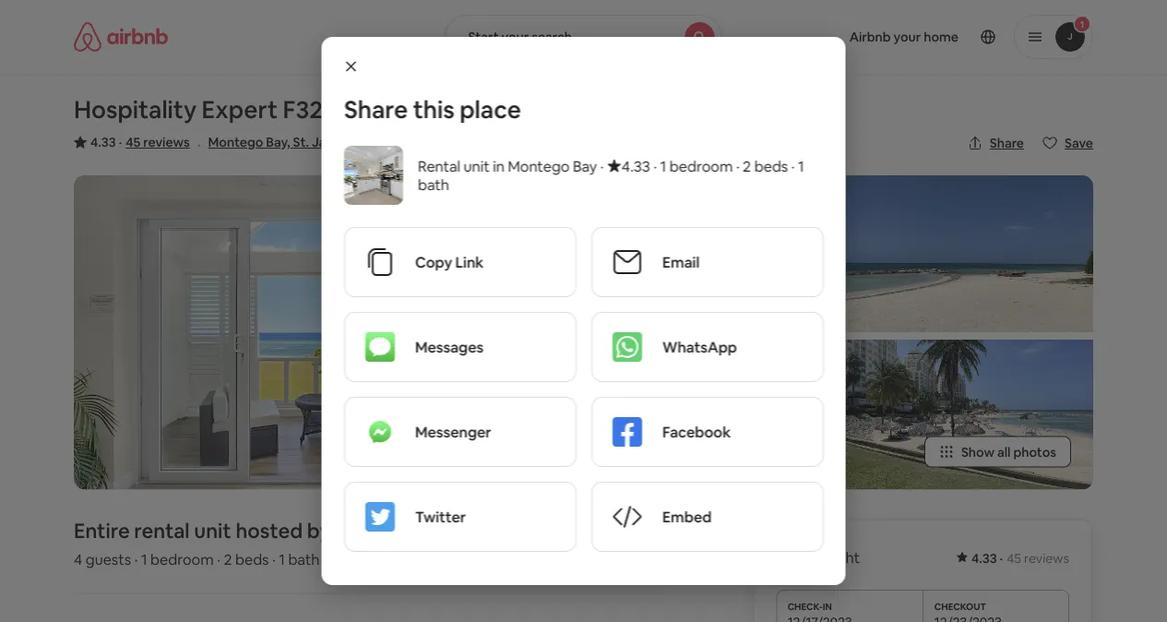 Task type: vqa. For each thing, say whether or not it's contained in the screenshot.
bottom 4.33 · 45 reviews
yes



Task type: describe. For each thing, give the bounding box(es) containing it.
facebook link
[[592, 398, 823, 466]]

1 vertical spatial 4.33
[[972, 550, 997, 566]]

rental unit in montego bay · ★4.33 · 1 bedroom · 2 beds · 1 bath
[[418, 156, 804, 194]]

show all photos button
[[925, 436, 1072, 467]]

bedroom inside entire rental unit hosted by hospitality expert 4 guests · 1 bedroom · 2 beds · 1 bath
[[150, 550, 214, 569]]

bath inside entire rental unit hosted by hospitality expert 4 guests · 1 bedroom · 2 beds · 1 bath
[[288, 550, 320, 569]]

embed button
[[592, 483, 823, 551]]

st.
[[293, 134, 309, 150]]

embed
[[662, 507, 712, 526]]

start
[[468, 29, 499, 45]]

night
[[825, 548, 860, 567]]

save
[[1065, 135, 1094, 151]]

share this place
[[344, 94, 521, 125]]

show all photos
[[962, 443, 1057, 460]]

1 vertical spatial 45
[[1007, 550, 1022, 566]]

rental
[[418, 156, 460, 175]]

· montego bay, st. james parish, jamaica
[[197, 134, 448, 153]]

share dialog
[[322, 37, 846, 585]]

share button
[[961, 127, 1032, 159]]

jamaica
[[397, 134, 448, 150]]

0 vertical spatial reviews
[[143, 134, 190, 150]]

parish,
[[354, 134, 394, 150]]

unit inside entire rental unit hosted by hospitality expert 4 guests · 1 bedroom · 2 beds · 1 bath
[[194, 518, 231, 544]]

entire
[[74, 518, 130, 544]]

4
[[74, 550, 82, 569]]

all
[[998, 443, 1011, 460]]

front,
[[409, 94, 472, 125]]

messenger link
[[345, 398, 575, 466]]

expert
[[202, 94, 278, 125]]

&
[[532, 94, 549, 125]]

rose hall beach club beach image
[[846, 340, 1094, 490]]

this
[[413, 94, 454, 125]]

profile element
[[744, 0, 1094, 74]]

twitter
[[415, 507, 466, 526]]

beach
[[334, 94, 404, 125]]

entire rental unit hosted by hospitality expert 4 guests · 1 bedroom · 2 beds · 1 bath
[[74, 518, 508, 569]]

45 reviews button
[[126, 133, 190, 151]]

photos
[[1014, 443, 1057, 460]]

email
[[662, 252, 699, 271]]

whatsapp link
[[592, 313, 823, 381]]

your
[[502, 29, 529, 45]]

hospitality
[[74, 94, 197, 125]]

bedroom image
[[591, 340, 839, 490]]

guests
[[86, 550, 131, 569]]

messenger
[[415, 422, 491, 441]]

$178 night
[[777, 542, 860, 568]]

rental
[[134, 518, 190, 544]]

2 inside entire rental unit hosted by hospitality expert 4 guests · 1 bedroom · 2 beds · 1 bath
[[224, 550, 232, 569]]

2 inside rental unit in montego bay · ★4.33 · 1 bedroom · 2 beds · 1 bath
[[743, 156, 751, 175]]

0 vertical spatial 45
[[126, 134, 141, 150]]

copy link
[[415, 252, 483, 271]]

show
[[962, 443, 995, 460]]

· inside "· montego bay, st. james parish, jamaica"
[[197, 134, 201, 153]]

0 vertical spatial 4.33
[[90, 134, 116, 150]]

james
[[312, 134, 352, 150]]

bay
[[573, 156, 597, 175]]

link
[[455, 252, 483, 271]]



Task type: locate. For each thing, give the bounding box(es) containing it.
copy link button
[[345, 228, 575, 296]]

in
[[493, 156, 504, 175]]

0 horizontal spatial 4.33
[[90, 134, 116, 150]]

chef
[[554, 94, 609, 125]]

kitchen image
[[591, 175, 839, 332]]

by
[[307, 518, 331, 544]]

45
[[126, 134, 141, 150], [1007, 550, 1022, 566]]

0 vertical spatial bath
[[418, 175, 449, 194]]

unit left in
[[463, 156, 489, 175]]

2
[[743, 156, 751, 175], [224, 550, 232, 569]]

hospitality expert
[[335, 518, 508, 544]]

1 vertical spatial unit
[[194, 518, 231, 544]]

0 horizontal spatial montego
[[208, 134, 263, 150]]

0 vertical spatial 4.33 · 45 reviews
[[90, 134, 190, 150]]

1 vertical spatial 2
[[224, 550, 232, 569]]

1
[[660, 156, 666, 175], [798, 156, 804, 175], [141, 550, 147, 569], [279, 550, 285, 569]]

start your search button
[[445, 15, 722, 59]]

pool
[[478, 94, 527, 125]]

0 horizontal spatial 45
[[126, 134, 141, 150]]

montego
[[208, 134, 263, 150], [508, 156, 569, 175]]

1 horizontal spatial montego
[[508, 156, 569, 175]]

bath down jamaica
[[418, 175, 449, 194]]

0 horizontal spatial unit
[[194, 518, 231, 544]]

0 horizontal spatial 2
[[224, 550, 232, 569]]

place
[[459, 94, 521, 125]]

montego inside "· montego bay, st. james parish, jamaica"
[[208, 134, 263, 150]]

0 vertical spatial bedroom
[[669, 156, 733, 175]]

f32:
[[283, 94, 329, 125]]

seacastles beach image
[[846, 175, 1094, 332]]

montego bay, st. james parish, jamaica button
[[208, 131, 448, 153]]

share for share
[[990, 135, 1025, 151]]

share inside share dialog
[[344, 94, 408, 125]]

1 horizontal spatial 4.33 · 45 reviews
[[972, 550, 1070, 566]]

0 vertical spatial montego
[[208, 134, 263, 150]]

1 horizontal spatial 45
[[1007, 550, 1022, 566]]

bedroom right ★4.33
[[669, 156, 733, 175]]

montego right in
[[508, 156, 569, 175]]

0 vertical spatial unit
[[463, 156, 489, 175]]

messages
[[415, 337, 483, 356]]

0 horizontal spatial bedroom
[[150, 550, 214, 569]]

beds
[[754, 156, 788, 175], [235, 550, 269, 569]]

montego down expert
[[208, 134, 263, 150]]

unit inside rental unit in montego bay · ★4.33 · 1 bedroom · 2 beds · 1 bath
[[463, 156, 489, 175]]

0 horizontal spatial bath
[[288, 550, 320, 569]]

reviews
[[143, 134, 190, 150], [1025, 550, 1070, 566]]

1 horizontal spatial beds
[[754, 156, 788, 175]]

bedroom down rental
[[150, 550, 214, 569]]

save button
[[1036, 127, 1101, 159]]

hosted
[[236, 518, 303, 544]]

search
[[532, 29, 572, 45]]

·
[[119, 134, 122, 150], [197, 134, 201, 153], [600, 156, 604, 175], [653, 156, 657, 175], [736, 156, 739, 175], [791, 156, 795, 175], [1000, 550, 1003, 566], [134, 550, 138, 569], [217, 550, 220, 569], [272, 550, 276, 569]]

share left save button
[[990, 135, 1025, 151]]

★4.33
[[607, 156, 650, 175]]

1 vertical spatial beds
[[235, 550, 269, 569]]

balcony views image
[[74, 175, 584, 490]]

0 vertical spatial share
[[344, 94, 408, 125]]

1 vertical spatial reviews
[[1025, 550, 1070, 566]]

0 vertical spatial beds
[[754, 156, 788, 175]]

unit
[[463, 156, 489, 175], [194, 518, 231, 544]]

1 horizontal spatial 4.33
[[972, 550, 997, 566]]

0 vertical spatial 2
[[743, 156, 751, 175]]

share
[[344, 94, 408, 125], [990, 135, 1025, 151]]

0 horizontal spatial 4.33 · 45 reviews
[[90, 134, 190, 150]]

4.33
[[90, 134, 116, 150], [972, 550, 997, 566]]

0 horizontal spatial beds
[[235, 550, 269, 569]]

0 horizontal spatial share
[[344, 94, 408, 125]]

email link
[[592, 228, 823, 296]]

start your search
[[468, 29, 572, 45]]

1 vertical spatial montego
[[508, 156, 569, 175]]

bedroom
[[669, 156, 733, 175], [150, 550, 214, 569]]

1 horizontal spatial bedroom
[[669, 156, 733, 175]]

hospitality expert f32: beach front, pool & chef
[[74, 94, 609, 125]]

share inside button
[[990, 135, 1025, 151]]

learn more about the host, hospitality expert. image
[[617, 519, 669, 571], [617, 519, 669, 571]]

0 horizontal spatial reviews
[[143, 134, 190, 150]]

1 horizontal spatial 2
[[743, 156, 751, 175]]

1 horizontal spatial share
[[990, 135, 1025, 151]]

twitter link
[[345, 483, 575, 551]]

share for share this place
[[344, 94, 408, 125]]

bay,
[[266, 134, 290, 150]]

1 horizontal spatial reviews
[[1025, 550, 1070, 566]]

messages link
[[345, 313, 575, 381]]

1 vertical spatial share
[[990, 135, 1025, 151]]

1 vertical spatial bedroom
[[150, 550, 214, 569]]

facebook
[[662, 422, 731, 441]]

4.33 · 45 reviews
[[90, 134, 190, 150], [972, 550, 1070, 566]]

1 vertical spatial bath
[[288, 550, 320, 569]]

whatsapp
[[662, 337, 737, 356]]

1 horizontal spatial unit
[[463, 156, 489, 175]]

montego inside rental unit in montego bay · ★4.33 · 1 bedroom · 2 beds · 1 bath
[[508, 156, 569, 175]]

unit right rental
[[194, 518, 231, 544]]

bath
[[418, 175, 449, 194], [288, 550, 320, 569]]

1 vertical spatial 4.33 · 45 reviews
[[972, 550, 1070, 566]]

1 horizontal spatial bath
[[418, 175, 449, 194]]

beds inside entire rental unit hosted by hospitality expert 4 guests · 1 bedroom · 2 beds · 1 bath
[[235, 550, 269, 569]]

$178
[[777, 542, 821, 568]]

beds inside rental unit in montego bay · ★4.33 · 1 bedroom · 2 beds · 1 bath
[[754, 156, 788, 175]]

share up parish,
[[344, 94, 408, 125]]

bedroom inside rental unit in montego bay · ★4.33 · 1 bedroom · 2 beds · 1 bath
[[669, 156, 733, 175]]

bath down by
[[288, 550, 320, 569]]

copy
[[415, 252, 452, 271]]

Start your search search field
[[445, 15, 722, 59]]

bath inside rental unit in montego bay · ★4.33 · 1 bedroom · 2 beds · 1 bath
[[418, 175, 449, 194]]



